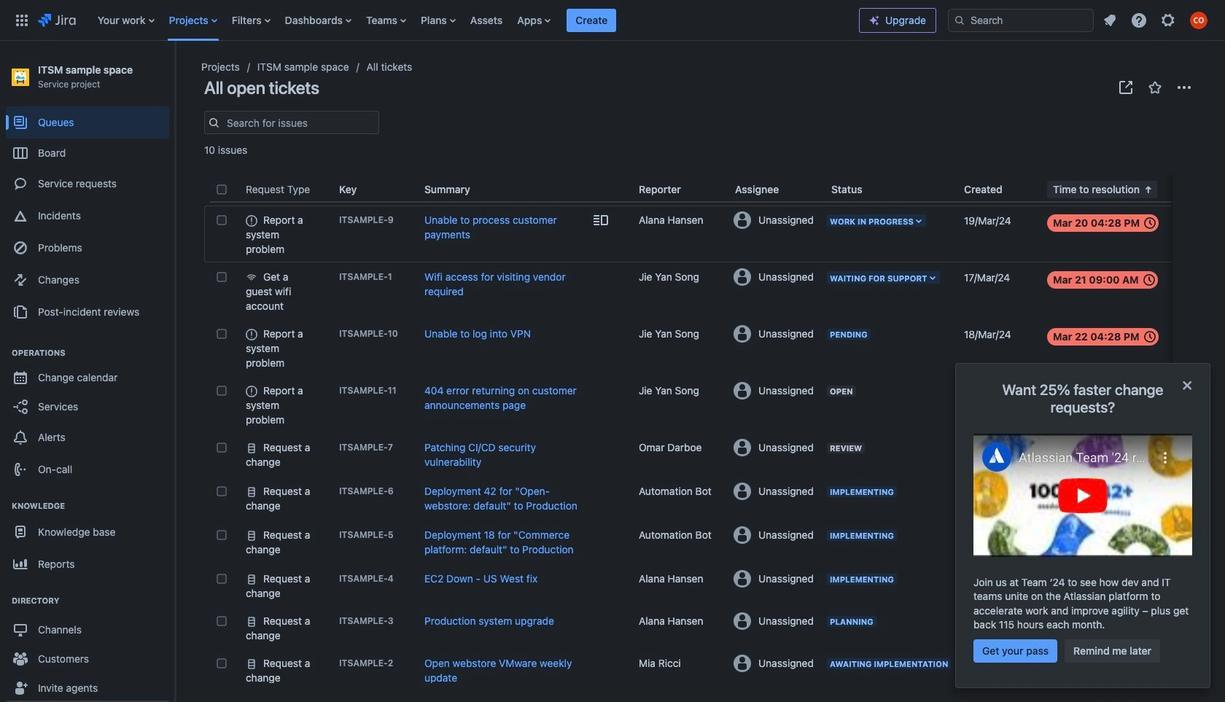 Task type: vqa. For each thing, say whether or not it's contained in the screenshot.
heading for Knowledge group
yes



Task type: describe. For each thing, give the bounding box(es) containing it.
primary element
[[9, 0, 859, 40]]

sidebar navigation image
[[159, 58, 191, 88]]

actions image
[[1176, 79, 1193, 96]]

your profile and settings image
[[1190, 11, 1208, 29]]

knowledge group
[[6, 486, 169, 702]]

star image
[[1147, 79, 1164, 96]]

search image
[[954, 14, 966, 26]]

appswitcher icon image
[[13, 11, 31, 29]]

help image
[[1130, 11, 1148, 29]]

0 horizontal spatial list
[[90, 0, 859, 40]]

settings image
[[1160, 11, 1177, 29]]

heading for knowledge group
[[6, 500, 169, 512]]

Search field
[[948, 8, 1094, 32]]

ascending icon image
[[1140, 181, 1157, 198]]



Task type: locate. For each thing, give the bounding box(es) containing it.
1 horizontal spatial list
[[1097, 7, 1217, 33]]

list
[[90, 0, 859, 40], [1097, 7, 1217, 33]]

heading for operations group
[[6, 347, 169, 359]]

None search field
[[948, 8, 1094, 32]]

directory group
[[6, 581, 169, 702]]

list item
[[567, 0, 617, 40]]

group
[[6, 102, 169, 333]]

1 vertical spatial heading
[[6, 500, 169, 512]]

operations group
[[6, 333, 169, 490]]

2 vertical spatial heading
[[6, 595, 169, 607]]

Search for issues field
[[222, 112, 379, 133]]

open issue in sidebar image
[[592, 212, 610, 229]]

0 vertical spatial heading
[[6, 347, 169, 359]]

1 heading from the top
[[6, 347, 169, 359]]

heading
[[6, 347, 169, 359], [6, 500, 169, 512], [6, 595, 169, 607]]

watch atlassian team '24 video dialog
[[955, 363, 1211, 688]]

heading for directory group at the bottom left of the page
[[6, 595, 169, 607]]

notifications image
[[1101, 11, 1119, 29]]

jira image
[[38, 11, 76, 29], [38, 11, 76, 29]]

2 heading from the top
[[6, 500, 169, 512]]

3 heading from the top
[[6, 595, 169, 607]]

banner
[[0, 0, 1225, 41]]



